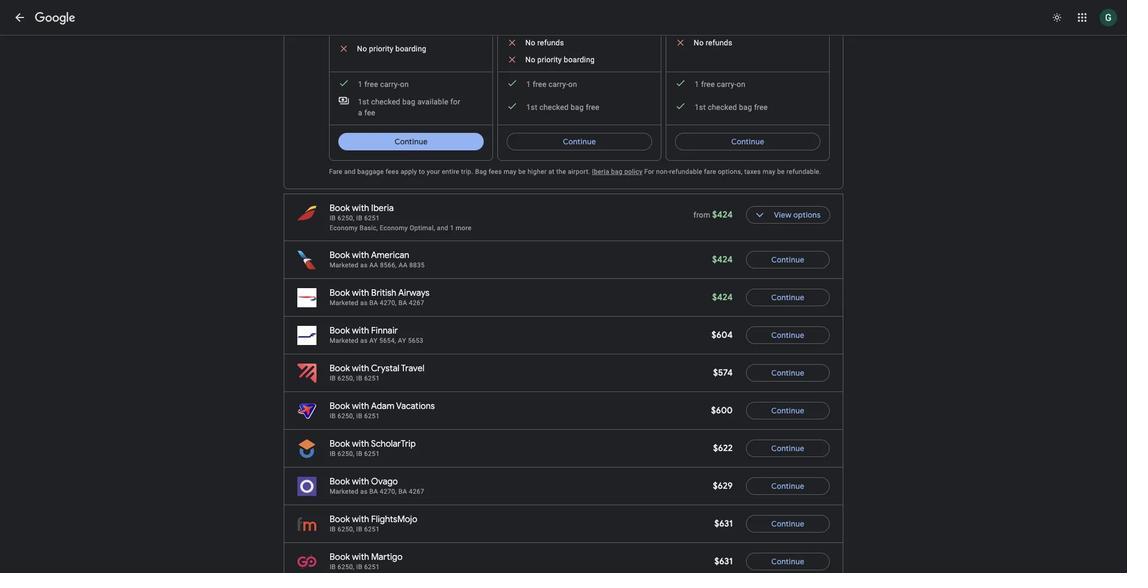 Task type: vqa. For each thing, say whether or not it's contained in the screenshot.
(28
no



Task type: locate. For each thing, give the bounding box(es) containing it.
book with iberia ib 6250, ib 6251
[[330, 203, 394, 222]]

$604
[[712, 330, 733, 341]]

0 horizontal spatial on
[[400, 80, 409, 89]]

3 carry- from the left
[[717, 80, 737, 89]]

0 horizontal spatial aa
[[370, 261, 378, 269]]

2 1 free carry-on from the left
[[527, 80, 578, 89]]

with for adam
[[352, 401, 369, 412]]

book with ovago marketed as ba 4270, ba 4267
[[330, 476, 425, 496]]

2 marketed from the top
[[330, 299, 359, 307]]

4270, down ovago
[[380, 488, 397, 496]]

book up flight numbers ib 6250, ib 6251 text field
[[330, 203, 350, 214]]

0 horizontal spatial economy
[[330, 224, 358, 232]]

as up 'book with finnair marketed as ay 5654, ay 5653'
[[361, 299, 368, 307]]

3 book from the top
[[330, 288, 350, 299]]

2 4270, from the top
[[380, 488, 397, 496]]

2 4267 from the top
[[409, 488, 425, 496]]

1 horizontal spatial aa
[[399, 261, 408, 269]]

book inside "book with adam vacations ib 6250, ib 6251"
[[330, 401, 350, 412]]

marketed up book with flightsmojo ib 6250, ib 6251
[[330, 488, 359, 496]]

ay
[[370, 337, 378, 345], [398, 337, 407, 345]]

marketed
[[330, 261, 359, 269], [330, 299, 359, 307], [330, 337, 359, 345], [330, 488, 359, 496]]

4270, down british
[[380, 299, 397, 307]]

6251 for flightsmojo
[[364, 526, 380, 533]]

continue for book with finnair
[[772, 330, 805, 340]]

and right optimal,
[[437, 224, 449, 232]]

$424 up 424 us dollars text box
[[713, 254, 733, 265]]

1 vertical spatial priority
[[538, 55, 562, 64]]

1 vertical spatial $424
[[713, 254, 733, 265]]

6251 down flightsmojo
[[364, 526, 380, 533]]

1 horizontal spatial may
[[763, 168, 776, 176]]

1 vertical spatial iberia
[[371, 203, 394, 214]]

basic,
[[360, 224, 378, 232]]

3 on from the left
[[737, 80, 746, 89]]

6251 inside book with scholartrip ib 6250, ib 6251
[[364, 450, 380, 458]]

5 6251 from the top
[[364, 526, 380, 533]]

0 vertical spatial $631
[[715, 519, 733, 529]]

go back image
[[13, 11, 26, 24]]

martigo
[[371, 552, 403, 563]]

as
[[361, 261, 368, 269], [361, 299, 368, 307], [361, 337, 368, 345], [361, 488, 368, 496]]

1 vertical spatial 4267
[[409, 488, 425, 496]]

1 horizontal spatial fees
[[489, 168, 502, 176]]

1 horizontal spatial priority
[[538, 55, 562, 64]]

1 vertical spatial no priority boarding
[[526, 55, 595, 64]]

book inside book with martigo ib 6250, ib 6251
[[330, 552, 350, 563]]

6 with from the top
[[352, 401, 369, 412]]

may left "higher"
[[504, 168, 517, 176]]

424 US dollars text field
[[713, 292, 733, 303]]

with inside book with british airways marketed as ba 4270, ba 4267
[[352, 288, 369, 299]]

as for finnair
[[361, 337, 368, 345]]

6250, inside book with martigo ib 6250, ib 6251
[[338, 563, 355, 571]]

1 horizontal spatial 1st checked bag free
[[695, 103, 768, 112]]

economy down flight numbers ib 6250, ib 6251 text field
[[330, 224, 358, 232]]

with for ovago
[[352, 476, 369, 487]]

book with flightsmojo ib 6250, ib 6251
[[330, 514, 418, 533]]

1 6250, from the top
[[338, 214, 355, 222]]

book
[[330, 203, 350, 214], [330, 250, 350, 261], [330, 288, 350, 299], [330, 325, 350, 336], [330, 363, 350, 374], [330, 401, 350, 412], [330, 439, 350, 450], [330, 476, 350, 487], [330, 514, 350, 525], [330, 552, 350, 563]]

for
[[451, 97, 461, 106]]

book down flight numbers ib 6250, ib 6251 text field
[[330, 250, 350, 261]]

book down ib 6250, ib 6251 text field
[[330, 439, 350, 450]]

1 flight numbers ib 6250, ib 6251 text field from the top
[[330, 375, 380, 382]]

ba
[[370, 299, 378, 307], [399, 299, 407, 307], [370, 488, 378, 496], [399, 488, 407, 496]]

2 vertical spatial flight numbers ib 6250, ib 6251 text field
[[330, 526, 380, 533]]

book up ib 6250, ib 6251 text box
[[330, 552, 350, 563]]

4 with from the top
[[352, 325, 369, 336]]

1 6251 from the top
[[364, 214, 380, 222]]

4267 up flightsmojo
[[409, 488, 425, 496]]

6251
[[364, 214, 380, 222], [364, 375, 380, 382], [364, 412, 380, 420], [364, 450, 380, 458], [364, 526, 380, 533], [364, 563, 380, 571]]

marketed left 5654,
[[330, 337, 359, 345]]

2 flight numbers ib 6250, ib 6251 text field from the top
[[330, 450, 380, 458]]

6250, up ib 6250, ib 6251 text field
[[338, 375, 355, 382]]

1 book from the top
[[330, 203, 350, 214]]

continue button for book with crystal travel
[[746, 360, 830, 386]]

1 $424 from the top
[[713, 209, 733, 220]]

6251 up basic,
[[364, 214, 380, 222]]

view options button
[[746, 202, 830, 228]]

4 6251 from the top
[[364, 450, 380, 458]]

6250, down book with flightsmojo ib 6250, ib 6251
[[338, 563, 355, 571]]

ba down airways
[[399, 299, 407, 307]]

2 with from the top
[[352, 250, 369, 261]]

0 horizontal spatial no priority boarding
[[357, 44, 427, 53]]

0 horizontal spatial no refunds
[[357, 27, 396, 36]]

4 6250, from the top
[[338, 450, 355, 458]]

and
[[344, 168, 356, 176], [437, 224, 449, 232]]

book inside book with scholartrip ib 6250, ib 6251
[[330, 439, 350, 450]]

flight numbers ib 6250, ib 6251 text field down crystal
[[330, 375, 380, 382]]

1 horizontal spatial and
[[437, 224, 449, 232]]

2 ay from the left
[[398, 337, 407, 345]]

as left 5654,
[[361, 337, 368, 345]]

2 $631 from the top
[[715, 556, 733, 567]]

1 horizontal spatial be
[[778, 168, 785, 176]]

flight numbers ib 6250, ib 6251 text field up book with martigo ib 6250, ib 6251
[[330, 526, 380, 533]]

1 as from the top
[[361, 261, 368, 269]]

2 horizontal spatial on
[[737, 80, 746, 89]]

flightsmojo
[[371, 514, 418, 525]]

5 with from the top
[[352, 363, 369, 374]]

book inside book with british airways marketed as ba 4270, ba 4267
[[330, 288, 350, 299]]

continue button for book with american
[[746, 247, 830, 273]]

book with scholartrip ib 6250, ib 6251
[[330, 439, 416, 458]]

6250, inside book with flightsmojo ib 6250, ib 6251
[[338, 526, 355, 533]]

with inside book with flightsmojo ib 6250, ib 6251
[[352, 514, 369, 525]]

continue button for book with scholartrip
[[746, 435, 830, 462]]

1 $631 from the top
[[715, 519, 733, 529]]

6250, down ib 6250, ib 6251 text field
[[338, 450, 355, 458]]

3 as from the top
[[361, 337, 368, 345]]

aa left 8835
[[399, 261, 408, 269]]

0 vertical spatial 4270,
[[380, 299, 397, 307]]

with left ovago
[[352, 476, 369, 487]]

continue button for book with finnair
[[746, 322, 830, 348]]

as inside 'book with finnair marketed as ay 5654, ay 5653'
[[361, 337, 368, 345]]

424 US dollars text field
[[713, 254, 733, 265]]

with down ib 6250, ib 6251 text field
[[352, 439, 369, 450]]

6250, up book with scholartrip ib 6250, ib 6251
[[338, 412, 355, 420]]

economy
[[330, 224, 358, 232], [380, 224, 408, 232]]

refundable
[[670, 168, 703, 176]]

0 horizontal spatial checked
[[371, 97, 401, 106]]

6250, up book with martigo ib 6250, ib 6251
[[338, 526, 355, 533]]

be left "higher"
[[519, 168, 526, 176]]

iberia right airport.
[[592, 168, 610, 176]]

3 marketed from the top
[[330, 337, 359, 345]]

6251 inside book with iberia ib 6250, ib 6251
[[364, 214, 380, 222]]

flight numbers ib 6250, ib 6251 text field for flightsmojo
[[330, 526, 380, 533]]

book inside book with iberia ib 6250, ib 6251
[[330, 203, 350, 214]]

refundable.
[[787, 168, 822, 176]]

with inside "book with adam vacations ib 6250, ib 6251"
[[352, 401, 369, 412]]

0 horizontal spatial iberia
[[371, 203, 394, 214]]

with inside 'book with finnair marketed as ay 5654, ay 5653'
[[352, 325, 369, 336]]

with left british
[[352, 288, 369, 299]]

1 vertical spatial 4270,
[[380, 488, 397, 496]]

1 horizontal spatial iberia
[[592, 168, 610, 176]]

6251 for iberia
[[364, 214, 380, 222]]

0 horizontal spatial be
[[519, 168, 526, 176]]

adam
[[371, 401, 395, 412]]

book up ib 6250, ib 6251 text field
[[330, 401, 350, 412]]

$424 down 424 us dollars text field
[[713, 292, 733, 303]]

Flight numbers IB 6250, IB 6251 text field
[[330, 214, 380, 222]]

be left refundable.
[[778, 168, 785, 176]]

1 horizontal spatial refunds
[[538, 38, 564, 47]]

3 flight numbers ib 6250, ib 6251 text field from the top
[[330, 526, 380, 533]]

1 marketed from the top
[[330, 261, 359, 269]]

1 horizontal spatial 1st
[[527, 103, 538, 112]]

airport.
[[568, 168, 591, 176]]

iberia up basic,
[[371, 203, 394, 214]]

6250, inside book with iberia ib 6250, ib 6251
[[338, 214, 355, 222]]

ay left 5653
[[398, 337, 407, 345]]

book for book with british airways
[[330, 288, 350, 299]]

3 6250, from the top
[[338, 412, 355, 420]]

book with martigo ib 6250, ib 6251
[[330, 552, 403, 571]]

10 book from the top
[[330, 552, 350, 563]]

aa left 8566,
[[370, 261, 378, 269]]

as left 8566,
[[361, 261, 368, 269]]

0 horizontal spatial 1st
[[358, 97, 369, 106]]

9 with from the top
[[352, 514, 369, 525]]

as for ovago
[[361, 488, 368, 496]]

2 6251 from the top
[[364, 375, 380, 382]]

2 as from the top
[[361, 299, 368, 307]]

0 vertical spatial boarding
[[396, 44, 427, 53]]

view options
[[774, 210, 821, 220]]

carry-
[[380, 80, 400, 89], [549, 80, 569, 89], [717, 80, 737, 89]]

book inside book with crystal travel ib 6250, ib 6251
[[330, 363, 350, 374]]

book for book with ovago
[[330, 476, 350, 487]]

economy right basic,
[[380, 224, 408, 232]]

no
[[357, 27, 367, 36], [526, 38, 536, 47], [694, 38, 704, 47], [357, 44, 367, 53], [526, 55, 536, 64]]

1
[[358, 80, 363, 89], [527, 80, 531, 89], [695, 80, 700, 89], [450, 224, 454, 232]]

1 on from the left
[[400, 80, 409, 89]]

1 horizontal spatial no priority boarding
[[526, 55, 595, 64]]

with up flight numbers ib 6250, ib 6251 text field
[[352, 203, 369, 214]]

5 book from the top
[[330, 363, 350, 374]]

non-
[[656, 168, 670, 176]]

4 as from the top
[[361, 488, 368, 496]]

4 book from the top
[[330, 325, 350, 336]]

$424
[[713, 209, 733, 220], [713, 254, 733, 265], [713, 292, 733, 303]]

2 horizontal spatial carry-
[[717, 80, 737, 89]]

bag
[[475, 168, 487, 176]]

2 on from the left
[[569, 80, 578, 89]]

2 6250, from the top
[[338, 375, 355, 382]]

ib
[[330, 214, 336, 222], [356, 214, 363, 222], [330, 375, 336, 382], [356, 375, 363, 382], [330, 412, 336, 420], [356, 412, 363, 420], [330, 450, 336, 458], [356, 450, 363, 458], [330, 526, 336, 533], [356, 526, 363, 533], [330, 563, 336, 571], [356, 563, 363, 571]]

631 US dollars text field
[[715, 519, 733, 529]]

1 horizontal spatial carry-
[[549, 80, 569, 89]]

with left crystal
[[352, 363, 369, 374]]

2 $424 from the top
[[713, 254, 733, 265]]

4270,
[[380, 299, 397, 307], [380, 488, 397, 496]]

book left crystal
[[330, 363, 350, 374]]

options,
[[718, 168, 743, 176]]

from
[[694, 211, 711, 219]]

0 vertical spatial flight numbers ib 6250, ib 6251 text field
[[330, 375, 380, 382]]

0 horizontal spatial refunds
[[369, 27, 396, 36]]

flight numbers ib 6250, ib 6251 text field down ib 6250, ib 6251 text field
[[330, 450, 380, 458]]

1 horizontal spatial no refunds
[[526, 38, 564, 47]]

7 with from the top
[[352, 439, 369, 450]]

continue
[[395, 137, 428, 147], [563, 137, 596, 147], [732, 137, 765, 147], [772, 255, 805, 265], [772, 293, 805, 302], [772, 330, 805, 340], [772, 368, 805, 378], [772, 406, 805, 416], [772, 444, 805, 453], [772, 481, 805, 491], [772, 519, 805, 529], [772, 557, 805, 567]]

6251 inside book with crystal travel ib 6250, ib 6251
[[364, 375, 380, 382]]

6250, inside book with scholartrip ib 6250, ib 6251
[[338, 450, 355, 458]]

1 may from the left
[[504, 168, 517, 176]]

book for book with crystal travel
[[330, 363, 350, 374]]

$424 right from
[[713, 209, 733, 220]]

9 book from the top
[[330, 514, 350, 525]]

book up book with martigo ib 6250, ib 6251
[[330, 514, 350, 525]]

1 horizontal spatial boarding
[[564, 55, 595, 64]]

book left ovago
[[330, 476, 350, 487]]

book with american marketed as aa 8566, aa 8835
[[330, 250, 425, 269]]

4267 inside book with ovago marketed as ba 4270, ba 4267
[[409, 488, 425, 496]]

6 book from the top
[[330, 401, 350, 412]]

0 horizontal spatial first checked bag is free element
[[507, 101, 600, 113]]

$631 down 631 us dollars text box in the right bottom of the page
[[715, 556, 733, 567]]

1 horizontal spatial economy
[[380, 224, 408, 232]]

book with adam vacations ib 6250, ib 6251
[[330, 401, 435, 420]]

for
[[645, 168, 655, 176]]

6250, down fare
[[338, 214, 355, 222]]

6251 inside book with martigo ib 6250, ib 6251
[[364, 563, 380, 571]]

6251 down scholartrip
[[364, 450, 380, 458]]

$631 up 631 us dollars text field
[[715, 519, 733, 529]]

5653
[[408, 337, 424, 345]]

4 marketed from the top
[[330, 488, 359, 496]]

1 economy from the left
[[330, 224, 358, 232]]

may
[[504, 168, 517, 176], [763, 168, 776, 176]]

book inside book with flightsmojo ib 6250, ib 6251
[[330, 514, 350, 525]]

as inside book with american marketed as aa 8566, aa 8835
[[361, 261, 368, 269]]

0 horizontal spatial and
[[344, 168, 356, 176]]

$631
[[715, 519, 733, 529], [715, 556, 733, 567]]

trip.
[[461, 168, 474, 176]]

3 6251 from the top
[[364, 412, 380, 420]]

1 fees from the left
[[386, 168, 399, 176]]

2 be from the left
[[778, 168, 785, 176]]

6251 inside book with flightsmojo ib 6250, ib 6251
[[364, 526, 380, 533]]

10 with from the top
[[352, 552, 369, 563]]

with left flightsmojo
[[352, 514, 369, 525]]

with up ib 6250, ib 6251 text box
[[352, 552, 369, 563]]

with for british
[[352, 288, 369, 299]]

6250,
[[338, 214, 355, 222], [338, 375, 355, 382], [338, 412, 355, 420], [338, 450, 355, 458], [338, 526, 355, 533], [338, 563, 355, 571]]

book left british
[[330, 288, 350, 299]]

2 carry- from the left
[[549, 80, 569, 89]]

6250, inside book with crystal travel ib 6250, ib 6251
[[338, 375, 355, 382]]

1 1 free carry-on from the left
[[358, 80, 409, 89]]

1 vertical spatial and
[[437, 224, 449, 232]]

2 book from the top
[[330, 250, 350, 261]]

5 6250, from the top
[[338, 526, 355, 533]]

0 horizontal spatial carry-
[[380, 80, 400, 89]]

2 vertical spatial $424
[[713, 292, 733, 303]]

6251 down martigo
[[364, 563, 380, 571]]

no refunds
[[357, 27, 396, 36], [526, 38, 564, 47], [694, 38, 733, 47]]

british
[[371, 288, 397, 299]]

as inside book with ovago marketed as ba 4270, ba 4267
[[361, 488, 368, 496]]

8 book from the top
[[330, 476, 350, 487]]

1 4270, from the top
[[380, 299, 397, 307]]

1 vertical spatial boarding
[[564, 55, 595, 64]]

8 with from the top
[[352, 476, 369, 487]]

1 first checked bag is free element from the left
[[507, 101, 600, 113]]

with for martigo
[[352, 552, 369, 563]]

6251 for martigo
[[364, 563, 380, 571]]

with inside book with scholartrip ib 6250, ib 6251
[[352, 439, 369, 450]]

refunds for 1st checked bag available for a fee
[[369, 27, 396, 36]]

with inside book with ovago marketed as ba 4270, ba 4267
[[352, 476, 369, 487]]

1 with from the top
[[352, 203, 369, 214]]

finnair
[[371, 325, 398, 336]]

fees right bag
[[489, 168, 502, 176]]

american
[[371, 250, 410, 261]]

ay left 5654,
[[370, 337, 378, 345]]

1st checked bag free
[[527, 103, 600, 112], [695, 103, 768, 112]]

book with finnair marketed as ay 5654, ay 5653
[[330, 325, 424, 345]]

1 horizontal spatial 1 free carry-on
[[527, 80, 578, 89]]

6 6251 from the top
[[364, 563, 380, 571]]

change appearance image
[[1045, 4, 1071, 31]]

be
[[519, 168, 526, 176], [778, 168, 785, 176]]

with for iberia
[[352, 203, 369, 214]]

1 4267 from the top
[[409, 299, 425, 307]]

vacations
[[396, 401, 435, 412]]

Flight numbers IB 6250, IB 6251 text field
[[330, 375, 380, 382], [330, 450, 380, 458], [330, 526, 380, 533]]

1 ay from the left
[[370, 337, 378, 345]]

marketed up 'book with finnair marketed as ay 5654, ay 5653'
[[330, 299, 359, 307]]

book for book with martigo
[[330, 552, 350, 563]]

0 vertical spatial and
[[344, 168, 356, 176]]

0 horizontal spatial boarding
[[396, 44, 427, 53]]

as up book with flightsmojo ib 6250, ib 6251
[[361, 488, 368, 496]]

0 horizontal spatial ay
[[370, 337, 378, 345]]

4267 down airways
[[409, 299, 425, 307]]

refunds
[[369, 27, 396, 36], [538, 38, 564, 47], [706, 38, 733, 47]]

with for finnair
[[352, 325, 369, 336]]

1 free carry-on
[[358, 80, 409, 89], [527, 80, 578, 89], [695, 80, 746, 89]]

and right fare
[[344, 168, 356, 176]]

marketed for book with ovago
[[330, 488, 359, 496]]

0 horizontal spatial 1st checked bag free
[[527, 103, 600, 112]]

book left finnair
[[330, 325, 350, 336]]

book inside book with american marketed as aa 8566, aa 8835
[[330, 250, 350, 261]]

with for american
[[352, 250, 369, 261]]

2 horizontal spatial 1 free carry-on
[[695, 80, 746, 89]]

6250, for book with martigo
[[338, 563, 355, 571]]

0 vertical spatial priority
[[369, 44, 394, 53]]

600 US dollars text field
[[712, 405, 733, 416]]

1 horizontal spatial on
[[569, 80, 578, 89]]

with for flightsmojo
[[352, 514, 369, 525]]

on
[[400, 80, 409, 89], [569, 80, 578, 89], [737, 80, 746, 89]]

1st checked bag available for a fee
[[358, 97, 461, 117]]

1 vertical spatial $631
[[715, 556, 733, 567]]

0 horizontal spatial priority
[[369, 44, 394, 53]]

marketed inside 'book with finnair marketed as ay 5654, ay 5653'
[[330, 337, 359, 345]]

0 horizontal spatial may
[[504, 168, 517, 176]]

marketed inside book with ovago marketed as ba 4270, ba 4267
[[330, 488, 359, 496]]

book inside 'book with finnair marketed as ay 5654, ay 5653'
[[330, 325, 350, 336]]

7 book from the top
[[330, 439, 350, 450]]

1 horizontal spatial first checked bag is free element
[[676, 101, 768, 113]]

book for book with american
[[330, 250, 350, 261]]

8566,
[[380, 261, 397, 269]]

1st
[[358, 97, 369, 106], [527, 103, 538, 112], [695, 103, 706, 112]]

aa
[[370, 261, 378, 269], [399, 261, 408, 269]]

with
[[352, 203, 369, 214], [352, 250, 369, 261], [352, 288, 369, 299], [352, 325, 369, 336], [352, 363, 369, 374], [352, 401, 369, 412], [352, 439, 369, 450], [352, 476, 369, 487], [352, 514, 369, 525], [352, 552, 369, 563]]

6250, inside "book with adam vacations ib 6250, ib 6251"
[[338, 412, 355, 420]]

no priority boarding for free
[[526, 55, 595, 64]]

first checked bag is free element
[[507, 101, 600, 113], [676, 101, 768, 113]]

6251 down "adam"
[[364, 412, 380, 420]]

$631 for martigo
[[715, 556, 733, 567]]

with left finnair
[[352, 325, 369, 336]]

0 vertical spatial 4267
[[409, 299, 425, 307]]

boarding
[[396, 44, 427, 53], [564, 55, 595, 64]]

book for book with adam vacations
[[330, 401, 350, 412]]

1 aa from the left
[[370, 261, 378, 269]]

3 $424 from the top
[[713, 292, 733, 303]]

continue button for book with flightsmojo
[[746, 511, 830, 537]]

the
[[557, 168, 566, 176]]

3 with from the top
[[352, 288, 369, 299]]

entire
[[442, 168, 460, 176]]

free
[[365, 80, 378, 89], [533, 80, 547, 89], [702, 80, 715, 89], [586, 103, 600, 112], [755, 103, 768, 112]]

with inside book with crystal travel ib 6250, ib 6251
[[352, 363, 369, 374]]

$424 for book with british airways
[[713, 292, 733, 303]]

marketed left 8566,
[[330, 261, 359, 269]]

0 horizontal spatial 1 free carry-on
[[358, 80, 409, 89]]

0 vertical spatial no priority boarding
[[357, 44, 427, 53]]

iberia
[[592, 168, 610, 176], [371, 203, 394, 214]]

1 vertical spatial flight numbers ib 6250, ib 6251 text field
[[330, 450, 380, 458]]

fees left apply
[[386, 168, 399, 176]]

with inside book with iberia ib 6250, ib 6251
[[352, 203, 369, 214]]

marketed inside book with american marketed as aa 8566, aa 8835
[[330, 261, 359, 269]]

6 6250, from the top
[[338, 563, 355, 571]]

with down basic,
[[352, 250, 369, 261]]

0 vertical spatial $424
[[713, 209, 733, 220]]

crystal
[[371, 363, 400, 374]]

book inside book with ovago marketed as ba 4270, ba 4267
[[330, 476, 350, 487]]

1 horizontal spatial ay
[[398, 337, 407, 345]]

book for book with scholartrip
[[330, 439, 350, 450]]

no priority boarding
[[357, 44, 427, 53], [526, 55, 595, 64]]

8835
[[410, 261, 425, 269]]

2 may from the left
[[763, 168, 776, 176]]

6251 down crystal
[[364, 375, 380, 382]]

0 horizontal spatial fees
[[386, 168, 399, 176]]

with inside book with martigo ib 6250, ib 6251
[[352, 552, 369, 563]]

checked inside 1st checked bag available for a fee
[[371, 97, 401, 106]]

may right taxes
[[763, 168, 776, 176]]

fees
[[386, 168, 399, 176], [489, 168, 502, 176]]

with up ib 6250, ib 6251 text field
[[352, 401, 369, 412]]

4267
[[409, 299, 425, 307], [409, 488, 425, 496]]

631 US dollars text field
[[715, 556, 733, 567]]

continue button
[[339, 129, 484, 155], [507, 129, 653, 155], [676, 129, 821, 155], [746, 247, 830, 273], [746, 284, 830, 311], [746, 322, 830, 348], [746, 360, 830, 386], [746, 398, 830, 424], [746, 435, 830, 462], [746, 473, 830, 499], [746, 511, 830, 537], [746, 549, 830, 573]]

with inside book with american marketed as aa 8566, aa 8835
[[352, 250, 369, 261]]

bag inside 1st checked bag available for a fee
[[403, 97, 416, 106]]



Task type: describe. For each thing, give the bounding box(es) containing it.
with for scholartrip
[[352, 439, 369, 450]]

4267 inside book with british airways marketed as ba 4270, ba 4267
[[409, 299, 425, 307]]

$600
[[712, 405, 733, 416]]

book for book with flightsmojo
[[330, 514, 350, 525]]

from $424
[[694, 209, 733, 220]]

as inside book with british airways marketed as ba 4270, ba 4267
[[361, 299, 368, 307]]

no refunds for 1st checked bag available for a fee
[[357, 27, 396, 36]]

6251 inside "book with adam vacations ib 6250, ib 6251"
[[364, 412, 380, 420]]

$574
[[714, 368, 733, 379]]

2 first checked bag is free element from the left
[[676, 101, 768, 113]]

marketed for book with finnair
[[330, 337, 359, 345]]

marketed inside book with british airways marketed as ba 4270, ba 4267
[[330, 299, 359, 307]]

ba up flightsmojo
[[399, 488, 407, 496]]

$424 for book with american
[[713, 254, 733, 265]]

optimal,
[[410, 224, 435, 232]]

with for crystal
[[352, 363, 369, 374]]

1 carry- from the left
[[380, 80, 400, 89]]

2 aa from the left
[[399, 261, 408, 269]]

carry- for 2nd the first checked bag is free element from right
[[549, 80, 569, 89]]

economy basic, economy optimal, and 1 more
[[330, 224, 472, 232]]

574 US dollars text field
[[714, 368, 733, 379]]

book with crystal travel ib 6250, ib 6251
[[330, 363, 425, 382]]

iberia inside book with iberia ib 6250, ib 6251
[[371, 203, 394, 214]]

6251 for scholartrip
[[364, 450, 380, 458]]

continue for book with british airways
[[772, 293, 805, 302]]

1 1st checked bag free from the left
[[527, 103, 600, 112]]

book for book with finnair
[[330, 325, 350, 336]]

boarding for free
[[564, 55, 595, 64]]

1st inside 1st checked bag available for a fee
[[358, 97, 369, 106]]

4270, inside book with british airways marketed as ba 4270, ba 4267
[[380, 299, 397, 307]]

more
[[456, 224, 472, 232]]

flight numbers ib 6250, ib 6251 text field for scholartrip
[[330, 450, 380, 458]]

refunds for 1st checked bag free
[[538, 38, 564, 47]]

your
[[427, 168, 440, 176]]

a
[[358, 108, 363, 117]]

622 US dollars text field
[[714, 443, 733, 454]]

book for book with iberia
[[330, 203, 350, 214]]

taxes
[[745, 168, 761, 176]]

continue button for book with ovago
[[746, 473, 830, 499]]

no refunds for 1st checked bag free
[[526, 38, 564, 47]]

as for american
[[361, 261, 368, 269]]

flight numbers ib 6250, ib 6251 text field for crystal
[[330, 375, 380, 382]]

boarding for available
[[396, 44, 427, 53]]

fare
[[705, 168, 717, 176]]

scholartrip
[[371, 439, 416, 450]]

options
[[794, 210, 821, 220]]

continue for book with crystal travel
[[772, 368, 805, 378]]

iberia bag policy link
[[592, 168, 643, 176]]

2 economy from the left
[[380, 224, 408, 232]]

continue for book with ovago
[[772, 481, 805, 491]]

continue for book with american
[[772, 255, 805, 265]]

fare
[[329, 168, 343, 176]]

3 1 free carry-on from the left
[[695, 80, 746, 89]]

available
[[418, 97, 449, 106]]

6250, for book with iberia
[[338, 214, 355, 222]]

continue for book with adam vacations
[[772, 406, 805, 416]]

2 1st checked bag free from the left
[[695, 103, 768, 112]]

view
[[774, 210, 792, 220]]

priority for 1st checked bag available for a fee
[[369, 44, 394, 53]]

4270, inside book with ovago marketed as ba 4270, ba 4267
[[380, 488, 397, 496]]

baggage
[[358, 168, 384, 176]]

at
[[549, 168, 555, 176]]

continue for book with flightsmojo
[[772, 519, 805, 529]]

ba down ovago
[[370, 488, 378, 496]]

marketed for book with american
[[330, 261, 359, 269]]

$622
[[714, 443, 733, 454]]

0 vertical spatial iberia
[[592, 168, 610, 176]]

travel
[[401, 363, 425, 374]]

$629
[[713, 481, 733, 492]]

$631 for flightsmojo
[[715, 519, 733, 529]]

continue button for book with british airways
[[746, 284, 830, 311]]

424 US dollars text field
[[713, 209, 733, 220]]

Flight numbers IB 6250, IB 6251 text field
[[330, 412, 380, 420]]

book with british airways marketed as ba 4270, ba 4267
[[330, 288, 430, 307]]

5654,
[[380, 337, 396, 345]]

2 horizontal spatial checked
[[708, 103, 738, 112]]

2 horizontal spatial refunds
[[706, 38, 733, 47]]

policy
[[625, 168, 643, 176]]

629 US dollars text field
[[713, 481, 733, 492]]

ovago
[[371, 476, 398, 487]]

continue button for book with adam vacations
[[746, 398, 830, 424]]

carry- for second the first checked bag is free element from the left
[[717, 80, 737, 89]]

apply
[[401, 168, 417, 176]]

2 fees from the left
[[489, 168, 502, 176]]

1 be from the left
[[519, 168, 526, 176]]

to
[[419, 168, 425, 176]]

ba down british
[[370, 299, 378, 307]]

2 horizontal spatial 1st
[[695, 103, 706, 112]]

fare and baggage fees apply to your entire trip.  bag fees may be higher at the airport. iberia bag policy for non-refundable fare options, taxes may be refundable.
[[329, 168, 822, 176]]

continue for book with martigo
[[772, 557, 805, 567]]

fee
[[365, 108, 376, 117]]

higher
[[528, 168, 547, 176]]

2 horizontal spatial no refunds
[[694, 38, 733, 47]]

priority for 1st checked bag free
[[538, 55, 562, 64]]

1 horizontal spatial checked
[[540, 103, 569, 112]]

no priority boarding for available
[[357, 44, 427, 53]]

continue button for book with martigo
[[746, 549, 830, 573]]

6250, for book with flightsmojo
[[338, 526, 355, 533]]

Flight numbers IB 6250, IB 6251 text field
[[330, 563, 380, 571]]

continue for book with scholartrip
[[772, 444, 805, 453]]

airways
[[398, 288, 430, 299]]

604 US dollars text field
[[712, 330, 733, 341]]

6250, for book with scholartrip
[[338, 450, 355, 458]]



